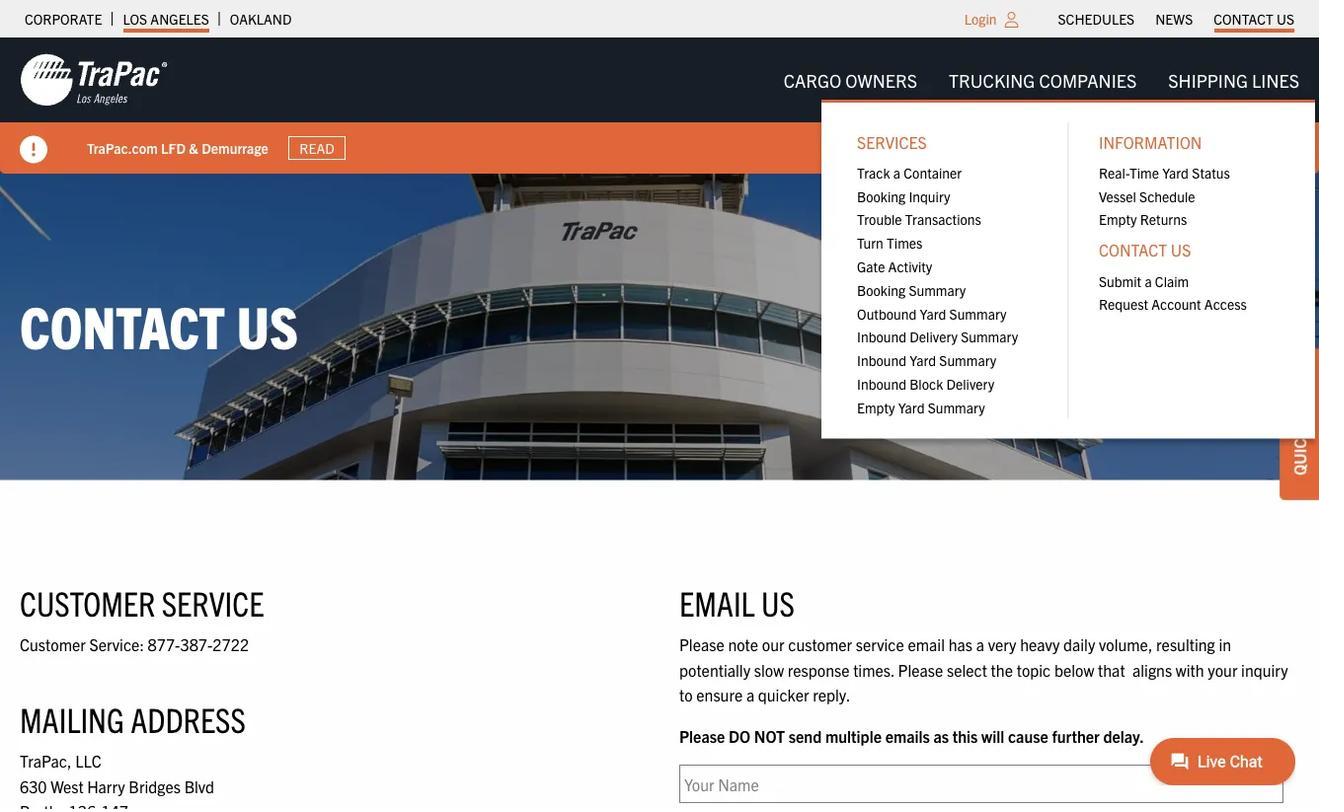 Task type: vqa. For each thing, say whether or not it's contained in the screenshot.
Us inside the menu item
yes



Task type: describe. For each thing, give the bounding box(es) containing it.
real-time yard status link
[[1084, 161, 1296, 184]]

delay.
[[1104, 727, 1145, 746]]

menu bar inside banner
[[768, 60, 1316, 439]]

to
[[680, 686, 693, 705]]

track a container link
[[842, 161, 1054, 184]]

turn times link
[[842, 231, 1054, 255]]

empty inside track a container booking inquiry trouble transactions turn times gate activity booking summary outbound yard summary inbound delivery summary inbound yard summary inbound block delivery empty yard summary
[[857, 398, 895, 416]]

time
[[1130, 163, 1160, 181]]

daily
[[1064, 635, 1096, 655]]

your
[[1208, 660, 1238, 680]]

submit
[[1099, 272, 1142, 290]]

light image
[[1005, 12, 1019, 28]]

heavy
[[1020, 635, 1060, 655]]

service
[[856, 635, 904, 655]]

west
[[51, 777, 84, 796]]

los angeles
[[123, 10, 209, 28]]

los
[[123, 10, 147, 28]]

news link
[[1156, 5, 1193, 33]]

do
[[729, 727, 751, 746]]

services
[[857, 132, 927, 152]]

0 horizontal spatial contact us
[[20, 288, 298, 361]]

trouble transactions link
[[842, 208, 1054, 231]]

oakland
[[230, 10, 292, 28]]

times.
[[854, 660, 895, 680]]

trapac, llc 630 west harry bridges blvd
[[20, 751, 214, 796]]

blvd
[[184, 777, 214, 796]]

oakland link
[[230, 5, 292, 33]]

877-
[[148, 634, 180, 654]]

login
[[965, 10, 997, 28]]

container
[[904, 163, 962, 181]]

yard up inbound delivery summary link
[[920, 304, 947, 322]]

real-
[[1099, 163, 1130, 181]]

please for customer
[[680, 635, 725, 655]]

yard up the block
[[910, 351, 936, 369]]

1 inbound from the top
[[857, 328, 907, 346]]

in
[[1219, 635, 1232, 655]]

outbound yard summary link
[[842, 302, 1054, 325]]

service
[[162, 581, 264, 624]]

angeles
[[150, 10, 209, 28]]

cause
[[1008, 727, 1049, 746]]

contact us link inside shipping lines menu item
[[1084, 231, 1296, 269]]

services menu item
[[842, 123, 1054, 419]]

has
[[949, 635, 973, 655]]

service:
[[89, 634, 144, 654]]

services link
[[842, 123, 1054, 161]]

contact us for topmost contact us 'link'
[[1214, 10, 1295, 28]]

activity
[[889, 257, 933, 275]]

contact us menu item
[[1084, 231, 1296, 316]]

empty returns link
[[1084, 208, 1296, 231]]

a inside track a container booking inquiry trouble transactions turn times gate activity booking summary outbound yard summary inbound delivery summary inbound yard summary inbound block delivery empty yard summary
[[894, 163, 901, 181]]

demurrage
[[202, 139, 269, 157]]

yard inside real-time yard status vessel schedule empty returns
[[1163, 163, 1189, 181]]

quick
[[1290, 428, 1310, 476]]

menu for information
[[1084, 161, 1296, 231]]

summary up inbound delivery summary link
[[950, 304, 1007, 322]]

resulting
[[1157, 635, 1216, 655]]

request
[[1099, 295, 1149, 313]]

real-time yard status vessel schedule empty returns
[[1099, 163, 1230, 228]]

menu for shipping lines
[[822, 100, 1316, 439]]

2 horizontal spatial contact
[[1214, 10, 1274, 28]]

send
[[789, 727, 822, 746]]

this
[[953, 727, 978, 746]]

gate activity link
[[842, 255, 1054, 278]]

very
[[988, 635, 1017, 655]]

information link
[[1084, 123, 1296, 161]]

check
[[1290, 374, 1310, 425]]

inbound block delivery link
[[842, 372, 1054, 396]]

inquiry
[[1242, 660, 1289, 680]]

emails
[[886, 727, 930, 746]]

note
[[728, 635, 759, 655]]

owners
[[846, 69, 918, 91]]

inquiry
[[909, 187, 951, 205]]

summary down inbound block delivery link
[[928, 398, 985, 416]]

harry
[[87, 777, 125, 796]]

Your Name text field
[[680, 765, 1284, 804]]

please do not send multiple emails as this will cause further delay.
[[680, 727, 1145, 746]]

information
[[1099, 132, 1202, 152]]

read link
[[288, 136, 346, 160]]

solid image
[[20, 136, 47, 163]]

our
[[762, 635, 785, 655]]

booking summary link
[[842, 278, 1054, 302]]

mailing address
[[20, 698, 246, 740]]

cargo owners
[[784, 69, 918, 91]]

as
[[934, 727, 949, 746]]

will
[[982, 727, 1005, 746]]



Task type: locate. For each thing, give the bounding box(es) containing it.
quick check
[[1290, 374, 1310, 476]]

please left do
[[680, 727, 725, 746]]

summary down inbound delivery summary link
[[940, 351, 997, 369]]

customer for customer service
[[20, 581, 155, 624]]

yard down the block
[[899, 398, 925, 416]]

ensure
[[697, 686, 743, 705]]

0 vertical spatial inbound
[[857, 328, 907, 346]]

1 vertical spatial empty
[[857, 398, 895, 416]]

contact us inside contact us 'link'
[[1099, 240, 1192, 260]]

booking
[[857, 187, 906, 205], [857, 281, 906, 299]]

track
[[857, 163, 891, 181]]

schedules
[[1058, 10, 1135, 28]]

a left claim on the top
[[1145, 272, 1152, 290]]

0 vertical spatial contact
[[1214, 10, 1274, 28]]

trucking companies link
[[933, 60, 1153, 100]]

shipping lines menu item
[[822, 60, 1316, 439]]

2 vertical spatial inbound
[[857, 375, 907, 393]]

llc
[[75, 751, 101, 771]]

1 horizontal spatial contact
[[1099, 240, 1168, 260]]

request account access link
[[1084, 293, 1296, 316]]

menu bar containing cargo owners
[[768, 60, 1316, 439]]

1 customer from the top
[[20, 581, 155, 624]]

1 vertical spatial contact us
[[1099, 240, 1192, 260]]

block
[[910, 375, 944, 393]]

with
[[1176, 660, 1205, 680]]

summary up "outbound yard summary" link in the right top of the page
[[909, 281, 966, 299]]

booking up trouble
[[857, 187, 906, 205]]

reply.
[[813, 686, 851, 705]]

0 vertical spatial booking
[[857, 187, 906, 205]]

information menu item
[[1084, 123, 1296, 231]]

2 booking from the top
[[857, 281, 906, 299]]

trouble
[[857, 210, 902, 228]]

2 horizontal spatial contact us
[[1214, 10, 1295, 28]]

companies
[[1040, 69, 1137, 91]]

630
[[20, 777, 47, 796]]

empty down vessel
[[1099, 210, 1137, 228]]

lfd
[[161, 139, 186, 157]]

empty inside real-time yard status vessel schedule empty returns
[[1099, 210, 1137, 228]]

1 horizontal spatial contact us
[[1099, 240, 1192, 260]]

0 horizontal spatial contact
[[20, 288, 225, 361]]

corporate
[[25, 10, 102, 28]]

0 vertical spatial delivery
[[910, 328, 958, 346]]

turn
[[857, 234, 884, 252]]

&
[[189, 139, 198, 157]]

status
[[1192, 163, 1230, 181]]

a inside submit a claim request account access
[[1145, 272, 1152, 290]]

further
[[1052, 727, 1100, 746]]

2 vertical spatial contact us
[[20, 288, 298, 361]]

contact
[[1214, 10, 1274, 28], [1099, 240, 1168, 260], [20, 288, 225, 361]]

2722
[[213, 634, 249, 654]]

please up potentially
[[680, 635, 725, 655]]

potentially
[[680, 660, 751, 680]]

empty down inbound block delivery link
[[857, 398, 895, 416]]

select
[[947, 660, 988, 680]]

delivery up inbound yard summary link
[[910, 328, 958, 346]]

contact us
[[1214, 10, 1295, 28], [1099, 240, 1192, 260], [20, 288, 298, 361]]

banner
[[0, 38, 1320, 439]]

empty yard summary link
[[842, 396, 1054, 419]]

trapac.com
[[87, 139, 158, 157]]

the
[[991, 660, 1013, 680]]

please note our customer service email has a very heavy daily volume, resulting in potentially slow response times. please select the topic below that  aligns with your inquiry to ensure a quicker reply.
[[680, 635, 1289, 705]]

us
[[1277, 10, 1295, 28], [1171, 240, 1192, 260], [237, 288, 298, 361], [762, 581, 795, 624]]

1 vertical spatial menu bar
[[768, 60, 1316, 439]]

1 vertical spatial please
[[898, 660, 944, 680]]

banner containing cargo owners
[[0, 38, 1320, 439]]

lines
[[1252, 69, 1300, 91]]

trapac,
[[20, 751, 72, 771]]

los angeles link
[[123, 5, 209, 33]]

outbound
[[857, 304, 917, 322]]

login link
[[965, 10, 997, 28]]

please down email
[[898, 660, 944, 680]]

customer service: 877-387-2722
[[20, 634, 249, 654]]

menu containing services
[[822, 100, 1316, 439]]

shipping lines
[[1169, 69, 1300, 91]]

2 vertical spatial contact
[[20, 288, 225, 361]]

a right track
[[894, 163, 901, 181]]

1 vertical spatial booking
[[857, 281, 906, 299]]

1 vertical spatial inbound
[[857, 351, 907, 369]]

menu containing submit a claim
[[1084, 269, 1296, 316]]

address
[[131, 698, 246, 740]]

email
[[680, 581, 755, 624]]

delivery up empty yard summary link
[[947, 375, 995, 393]]

submit a claim link
[[1084, 269, 1296, 293]]

bridges
[[129, 777, 181, 796]]

shipping lines link
[[1153, 60, 1316, 100]]

contact us for contact us 'link' inside shipping lines menu item
[[1099, 240, 1192, 260]]

booking inquiry link
[[842, 184, 1054, 208]]

quick check link
[[1280, 349, 1320, 501]]

0 vertical spatial menu bar
[[1048, 5, 1305, 33]]

1 vertical spatial contact us link
[[1084, 231, 1296, 269]]

menu containing real-time yard status
[[1084, 161, 1296, 231]]

times
[[887, 234, 923, 252]]

0 vertical spatial empty
[[1099, 210, 1137, 228]]

vessel
[[1099, 187, 1137, 205]]

cargo
[[784, 69, 842, 91]]

below
[[1055, 660, 1095, 680]]

email us
[[680, 581, 795, 624]]

vessel schedule link
[[1084, 184, 1296, 208]]

menu
[[822, 100, 1316, 439], [842, 161, 1054, 419], [1084, 161, 1296, 231], [1084, 269, 1296, 316]]

booking up outbound
[[857, 281, 906, 299]]

menu containing track a container
[[842, 161, 1054, 419]]

menu bar
[[1048, 5, 1305, 33], [768, 60, 1316, 439]]

0 horizontal spatial empty
[[857, 398, 895, 416]]

2 vertical spatial please
[[680, 727, 725, 746]]

us inside the contact us menu item
[[1171, 240, 1192, 260]]

customer left service:
[[20, 634, 86, 654]]

3 inbound from the top
[[857, 375, 907, 393]]

topic
[[1017, 660, 1051, 680]]

a right ensure
[[747, 686, 755, 705]]

1 vertical spatial customer
[[20, 634, 86, 654]]

summary
[[909, 281, 966, 299], [950, 304, 1007, 322], [961, 328, 1018, 346], [940, 351, 997, 369], [928, 398, 985, 416]]

submit a claim request account access
[[1099, 272, 1247, 313]]

1 vertical spatial contact
[[1099, 240, 1168, 260]]

please for send
[[680, 727, 725, 746]]

contact us link up claim on the top
[[1084, 231, 1296, 269]]

los angeles image
[[20, 52, 168, 108]]

yard up "schedule"
[[1163, 163, 1189, 181]]

mailing
[[20, 698, 124, 740]]

a right has
[[977, 635, 985, 655]]

customer up service:
[[20, 581, 155, 624]]

access
[[1205, 295, 1247, 313]]

0 vertical spatial contact us
[[1214, 10, 1295, 28]]

customer
[[20, 581, 155, 624], [20, 634, 86, 654]]

menu for services
[[842, 161, 1054, 419]]

transactions
[[906, 210, 982, 228]]

0 vertical spatial contact us link
[[1214, 5, 1295, 33]]

volume,
[[1099, 635, 1153, 655]]

multiple
[[826, 727, 882, 746]]

inbound delivery summary link
[[842, 325, 1054, 349]]

slow
[[754, 660, 784, 680]]

schedules link
[[1058, 5, 1135, 33]]

customer for customer service: 877-387-2722
[[20, 634, 86, 654]]

0 vertical spatial please
[[680, 635, 725, 655]]

menu bar containing schedules
[[1048, 5, 1305, 33]]

1 horizontal spatial empty
[[1099, 210, 1137, 228]]

gate
[[857, 257, 885, 275]]

1 booking from the top
[[857, 187, 906, 205]]

summary down "outbound yard summary" link in the right top of the page
[[961, 328, 1018, 346]]

inbound yard summary link
[[842, 349, 1054, 372]]

claim
[[1155, 272, 1189, 290]]

account
[[1152, 295, 1202, 313]]

1 vertical spatial delivery
[[947, 375, 995, 393]]

0 vertical spatial customer
[[20, 581, 155, 624]]

2 customer from the top
[[20, 634, 86, 654]]

contact inside menu item
[[1099, 240, 1168, 260]]

a
[[894, 163, 901, 181], [1145, 272, 1152, 290], [977, 635, 985, 655], [747, 686, 755, 705]]

inbound
[[857, 328, 907, 346], [857, 351, 907, 369], [857, 375, 907, 393]]

read
[[300, 139, 335, 157]]

menu for contact us
[[1084, 269, 1296, 316]]

trucking
[[949, 69, 1035, 91]]

returns
[[1141, 210, 1187, 228]]

customer
[[788, 635, 853, 655]]

contact us link up the shipping lines
[[1214, 5, 1295, 33]]

2 inbound from the top
[[857, 351, 907, 369]]



